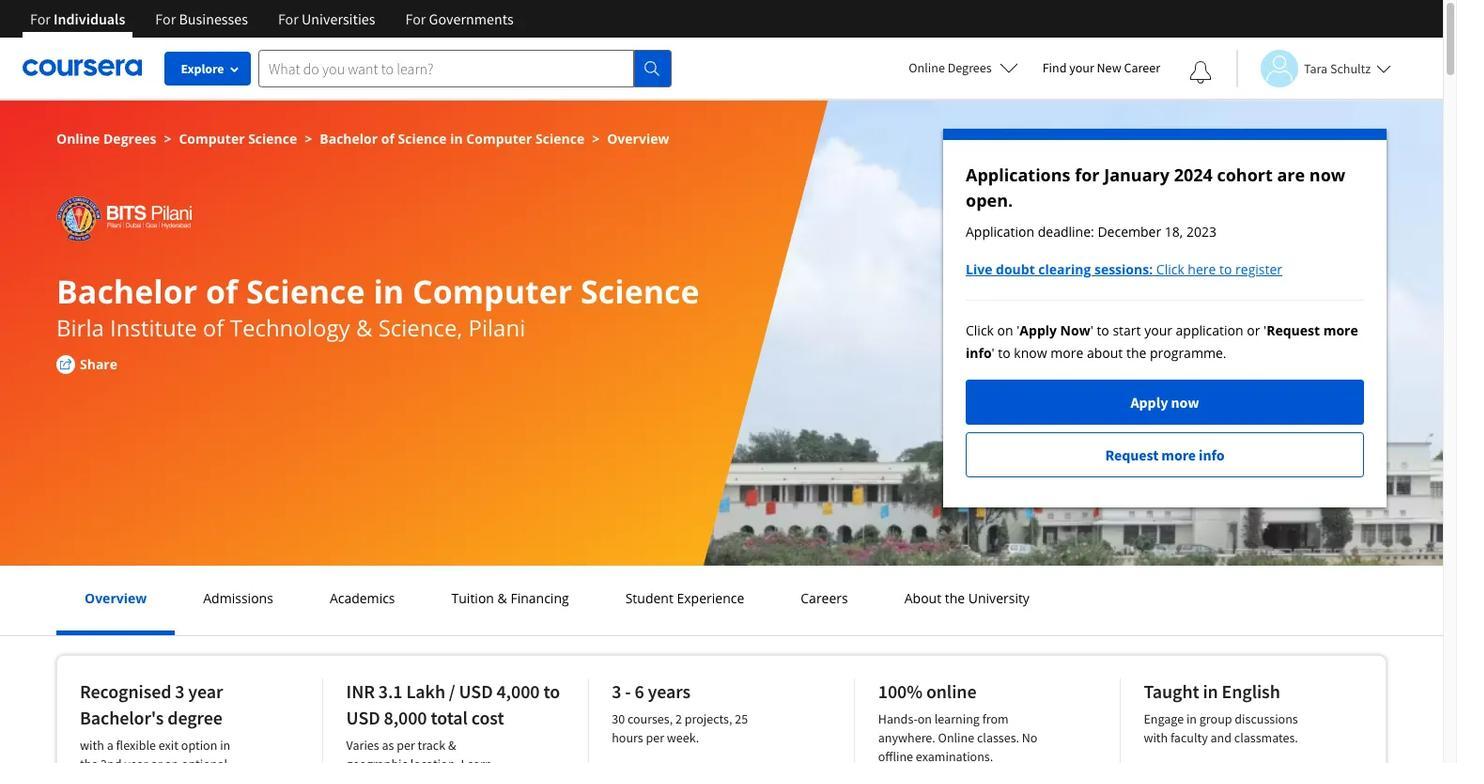 Task type: vqa. For each thing, say whether or not it's contained in the screenshot.


Task type: describe. For each thing, give the bounding box(es) containing it.
application deadline: december 18, 2023
[[966, 223, 1217, 241]]

governments
[[429, 9, 514, 28]]

option
[[181, 737, 217, 754]]

student experience
[[626, 589, 745, 607]]

inr 3.1 lakh / usd 4,000 to usd 8,000 total cost varies as per track & geographic location.
[[346, 680, 560, 763]]

for for governments
[[406, 9, 426, 28]]

click on ' apply now ' to start your application or '
[[966, 321, 1267, 339]]

tara schultz
[[1305, 60, 1372, 77]]

as
[[382, 737, 394, 754]]

tuition & financing link
[[446, 589, 575, 607]]

cohort
[[1218, 164, 1273, 186]]

years
[[648, 680, 691, 703]]

january
[[1105, 164, 1170, 186]]

online for online degrees > computer science > bachelor of science in computer science > overview
[[56, 130, 100, 148]]

1 > from the left
[[164, 130, 171, 148]]

recognised 3 year bachelor's degree with a flexible exit option in the 2nd year or an optiona
[[80, 680, 231, 763]]

find your new career
[[1043, 59, 1161, 76]]

online inside 100% online hands-on learning from anywhere. online classes. no offline examinations.
[[939, 729, 975, 746]]

1 vertical spatial your
[[1145, 321, 1173, 339]]

18,
[[1165, 223, 1184, 241]]

applications
[[966, 164, 1071, 186]]

faculty
[[1171, 729, 1209, 746]]

institute
[[110, 312, 197, 343]]

here
[[1188, 260, 1217, 278]]

student experience link
[[620, 589, 750, 607]]

varies
[[346, 737, 379, 754]]

apply now button
[[966, 380, 1365, 425]]

for for individuals
[[30, 9, 51, 28]]

more inside request more info
[[1324, 321, 1359, 339]]

apply inside apply now button
[[1131, 393, 1169, 412]]

about
[[905, 589, 942, 607]]

admissions link
[[198, 589, 279, 607]]

banner navigation
[[15, 0, 529, 52]]

in inside bachelor of science in computer science birla institute of technology & science, pilani
[[374, 270, 404, 313]]

programme.
[[1151, 344, 1227, 362]]

hours
[[612, 729, 644, 746]]

clearing
[[1039, 260, 1092, 278]]

careers
[[801, 589, 849, 607]]

applications for january 2024 cohort are now open.
[[966, 164, 1346, 212]]

sessions:
[[1095, 260, 1154, 278]]

university
[[969, 589, 1030, 607]]

are
[[1278, 164, 1306, 186]]

2 horizontal spatial the
[[1127, 344, 1147, 362]]

now inside apply now button
[[1172, 393, 1200, 412]]

inr
[[346, 680, 375, 703]]

0 vertical spatial request more info
[[966, 321, 1359, 362]]

engage
[[1144, 711, 1185, 728]]

a
[[107, 737, 113, 754]]

geographic
[[346, 756, 408, 763]]

taught in english engage in group discussions with faculty and classmates.
[[1144, 680, 1299, 746]]

6
[[635, 680, 645, 703]]

to for '
[[1097, 321, 1110, 339]]

pilani
[[469, 312, 526, 343]]

tuition
[[452, 589, 494, 607]]

track
[[418, 737, 446, 754]]

to for here
[[1220, 260, 1233, 278]]

2 > from the left
[[305, 130, 312, 148]]

2023
[[1187, 223, 1217, 241]]

overview link
[[79, 589, 153, 607]]

technology
[[230, 312, 350, 343]]

for for businesses
[[155, 9, 176, 28]]

know
[[1015, 344, 1048, 362]]

with inside taught in english engage in group discussions with faculty and classmates.
[[1144, 729, 1169, 746]]

for individuals
[[30, 9, 125, 28]]

cost
[[472, 706, 504, 729]]

admissions
[[203, 589, 273, 607]]

2 horizontal spatial &
[[498, 589, 507, 607]]

location.
[[410, 756, 459, 763]]

3.1
[[379, 680, 403, 703]]

offline
[[879, 748, 914, 763]]

about the university
[[905, 589, 1030, 607]]

' up about
[[1091, 321, 1094, 339]]

degrees for online degrees
[[948, 59, 992, 76]]

online
[[927, 680, 977, 703]]

apply now
[[1131, 393, 1200, 412]]

degrees for online degrees > computer science > bachelor of science in computer science > overview
[[103, 130, 156, 148]]

1 horizontal spatial on
[[998, 321, 1014, 339]]

from
[[983, 711, 1009, 728]]

1 horizontal spatial bachelor
[[320, 130, 378, 148]]

on inside 100% online hands-on learning from anywhere. online classes. no offline examinations.
[[918, 711, 932, 728]]

explore button
[[165, 52, 251, 86]]

hands-
[[879, 711, 918, 728]]

3 - 6 years 30 courses, 2 projects, 25 hours per week.
[[612, 680, 748, 746]]

student
[[626, 589, 674, 607]]

100%
[[879, 680, 923, 703]]

december
[[1098, 223, 1162, 241]]

' up know
[[1017, 321, 1020, 339]]

financing
[[511, 589, 569, 607]]

online degrees link
[[56, 130, 156, 148]]

1 vertical spatial more
[[1051, 344, 1084, 362]]

info inside button
[[1200, 446, 1225, 464]]

30
[[612, 711, 625, 728]]

and
[[1211, 729, 1232, 746]]

1 vertical spatial click
[[966, 321, 994, 339]]

start
[[1113, 321, 1142, 339]]

info inside request more info
[[966, 344, 992, 362]]

application
[[1176, 321, 1244, 339]]

0 vertical spatial usd
[[459, 680, 493, 703]]



Task type: locate. For each thing, give the bounding box(es) containing it.
share
[[80, 355, 118, 373]]

overview
[[607, 130, 670, 148], [85, 589, 147, 607]]

taught
[[1144, 680, 1200, 703]]

0 vertical spatial your
[[1070, 59, 1095, 76]]

apply
[[1020, 321, 1057, 339], [1131, 393, 1169, 412]]

birla
[[56, 312, 104, 343]]

in
[[450, 130, 463, 148], [374, 270, 404, 313], [1204, 680, 1219, 703], [1187, 711, 1198, 728], [220, 737, 231, 754]]

show notifications image
[[1190, 61, 1213, 84]]

online inside online degrees "dropdown button"
[[909, 59, 946, 76]]

per inside 3 - 6 years 30 courses, 2 projects, 25 hours per week.
[[646, 729, 665, 746]]

to up about
[[1097, 321, 1110, 339]]

2 horizontal spatial >
[[592, 130, 600, 148]]

to left know
[[999, 344, 1011, 362]]

now down programme.
[[1172, 393, 1200, 412]]

per
[[646, 729, 665, 746], [397, 737, 415, 754]]

online
[[909, 59, 946, 76], [56, 130, 100, 148], [939, 729, 975, 746]]

0 horizontal spatial more
[[1051, 344, 1084, 362]]

coursera image
[[23, 53, 142, 83]]

0 horizontal spatial your
[[1070, 59, 1095, 76]]

exit
[[159, 737, 179, 754]]

1 horizontal spatial overview
[[607, 130, 670, 148]]

more inside button
[[1162, 446, 1197, 464]]

for left universities
[[278, 9, 299, 28]]

1 horizontal spatial per
[[646, 729, 665, 746]]

usd right /
[[459, 680, 493, 703]]

on down doubt
[[998, 321, 1014, 339]]

experience
[[677, 589, 745, 607]]

year up degree
[[188, 680, 223, 703]]

to for 4,000
[[544, 680, 560, 703]]

1 vertical spatial request more info
[[1106, 446, 1225, 464]]

2 vertical spatial more
[[1162, 446, 1197, 464]]

on
[[998, 321, 1014, 339], [918, 711, 932, 728]]

1 vertical spatial degrees
[[103, 130, 156, 148]]

0 horizontal spatial &
[[356, 312, 373, 343]]

examinations.
[[916, 748, 994, 763]]

info down apply now button
[[1200, 446, 1225, 464]]

online degrees
[[909, 59, 992, 76]]

find your new career link
[[1034, 56, 1170, 80]]

deadline:
[[1038, 223, 1095, 241]]

your
[[1070, 59, 1095, 76], [1145, 321, 1173, 339]]

degrees left find
[[948, 59, 992, 76]]

for
[[30, 9, 51, 28], [155, 9, 176, 28], [278, 9, 299, 28], [406, 9, 426, 28]]

total
[[431, 706, 468, 729]]

in inside recognised 3 year bachelor's degree with a flexible exit option in the 2nd year or an optiona
[[220, 737, 231, 754]]

usd down inr
[[346, 706, 380, 729]]

2
[[676, 711, 682, 728]]

What do you want to learn? text field
[[259, 49, 635, 87]]

flexible
[[116, 737, 156, 754]]

0 horizontal spatial degrees
[[103, 130, 156, 148]]

& inside inr 3.1 lakh / usd 4,000 to usd 8,000 total cost varies as per track & geographic location.
[[448, 737, 456, 754]]

0 horizontal spatial 3
[[175, 680, 185, 703]]

1 horizontal spatial 3
[[612, 680, 622, 703]]

career
[[1125, 59, 1161, 76]]

request down register
[[1267, 321, 1321, 339]]

request more info button
[[966, 432, 1365, 478]]

1 vertical spatial year
[[124, 756, 148, 763]]

live
[[966, 260, 993, 278]]

0 horizontal spatial the
[[80, 756, 98, 763]]

year down flexible at the bottom
[[124, 756, 148, 763]]

3 inside recognised 3 year bachelor's degree with a flexible exit option in the 2nd year or an optiona
[[175, 680, 185, 703]]

learning
[[935, 711, 980, 728]]

with down the engage
[[1144, 729, 1169, 746]]

& right tuition
[[498, 589, 507, 607]]

open.
[[966, 189, 1013, 212]]

computer inside bachelor of science in computer science birla institute of technology & science, pilani
[[413, 270, 573, 313]]

tuition & financing
[[452, 589, 569, 607]]

per inside inr 3.1 lakh / usd 4,000 to usd 8,000 total cost varies as per track & geographic location.
[[397, 737, 415, 754]]

1 vertical spatial request
[[1106, 446, 1159, 464]]

or left an
[[151, 756, 162, 763]]

courses,
[[628, 711, 673, 728]]

'
[[1017, 321, 1020, 339], [1091, 321, 1094, 339], [1264, 321, 1267, 339], [992, 344, 995, 362]]

2 for from the left
[[155, 9, 176, 28]]

1 horizontal spatial with
[[1144, 729, 1169, 746]]

0 vertical spatial on
[[998, 321, 1014, 339]]

1 horizontal spatial >
[[305, 130, 312, 148]]

>
[[164, 130, 171, 148], [305, 130, 312, 148], [592, 130, 600, 148]]

2 3 from the left
[[612, 680, 622, 703]]

now inside 'applications for january 2024 cohort are now open.'
[[1310, 164, 1346, 186]]

' left know
[[992, 344, 995, 362]]

2 vertical spatial the
[[80, 756, 98, 763]]

3 inside 3 - 6 years 30 courses, 2 projects, 25 hours per week.
[[612, 680, 622, 703]]

the down start on the right top of the page
[[1127, 344, 1147, 362]]

for left individuals
[[30, 9, 51, 28]]

classmates.
[[1235, 729, 1299, 746]]

2nd
[[101, 756, 122, 763]]

1 horizontal spatial year
[[188, 680, 223, 703]]

application
[[966, 223, 1035, 241]]

0 vertical spatial the
[[1127, 344, 1147, 362]]

1 vertical spatial overview
[[85, 589, 147, 607]]

1 vertical spatial on
[[918, 711, 932, 728]]

per down courses,
[[646, 729, 665, 746]]

computer science link
[[179, 130, 297, 148]]

None search field
[[259, 49, 672, 87]]

0 vertical spatial year
[[188, 680, 223, 703]]

3
[[175, 680, 185, 703], [612, 680, 622, 703]]

1 horizontal spatial info
[[1200, 446, 1225, 464]]

3 for from the left
[[278, 9, 299, 28]]

for
[[1076, 164, 1100, 186]]

3 > from the left
[[592, 130, 600, 148]]

2 vertical spatial &
[[448, 737, 456, 754]]

doubt
[[996, 260, 1036, 278]]

1 vertical spatial or
[[151, 756, 162, 763]]

bachelor of science in computer science link
[[320, 130, 585, 148]]

0 horizontal spatial bachelor
[[56, 270, 198, 313]]

academics
[[330, 589, 395, 607]]

apply up know
[[1020, 321, 1057, 339]]

for universities
[[278, 9, 376, 28]]

1 horizontal spatial your
[[1145, 321, 1173, 339]]

request
[[1267, 321, 1321, 339], [1106, 446, 1159, 464]]

to
[[1220, 260, 1233, 278], [1097, 321, 1110, 339], [999, 344, 1011, 362], [544, 680, 560, 703]]

& right track
[[448, 737, 456, 754]]

info left know
[[966, 344, 992, 362]]

1 vertical spatial info
[[1200, 446, 1225, 464]]

4 for from the left
[[406, 9, 426, 28]]

0 vertical spatial online
[[909, 59, 946, 76]]

2 horizontal spatial more
[[1324, 321, 1359, 339]]

your right start on the right top of the page
[[1145, 321, 1173, 339]]

science
[[248, 130, 297, 148], [398, 130, 447, 148], [536, 130, 585, 148], [246, 270, 365, 313], [581, 270, 700, 313]]

tara schultz button
[[1237, 49, 1392, 87]]

for for universities
[[278, 9, 299, 28]]

1 vertical spatial usd
[[346, 706, 380, 729]]

-
[[625, 680, 631, 703]]

1 horizontal spatial the
[[945, 589, 966, 607]]

per right "as"
[[397, 737, 415, 754]]

1 for from the left
[[30, 9, 51, 28]]

0 horizontal spatial per
[[397, 737, 415, 754]]

1 vertical spatial online
[[56, 130, 100, 148]]

your inside 'link'
[[1070, 59, 1095, 76]]

live doubt clearing sessions: click here to register
[[966, 260, 1283, 278]]

english
[[1223, 680, 1281, 703]]

to right 4,000
[[544, 680, 560, 703]]

online for online degrees
[[909, 59, 946, 76]]

0 vertical spatial click
[[1157, 260, 1185, 278]]

year
[[188, 680, 223, 703], [124, 756, 148, 763]]

0 horizontal spatial request
[[1106, 446, 1159, 464]]

the inside recognised 3 year bachelor's degree with a flexible exit option in the 2nd year or an optiona
[[80, 756, 98, 763]]

for left "businesses"
[[155, 9, 176, 28]]

0 vertical spatial or
[[1248, 321, 1261, 339]]

1 horizontal spatial &
[[448, 737, 456, 754]]

0 horizontal spatial year
[[124, 756, 148, 763]]

request down apply now
[[1106, 446, 1159, 464]]

0 horizontal spatial with
[[80, 737, 104, 754]]

bachelor of science in computer science birla institute of technology & science, pilani
[[56, 270, 700, 343]]

0 horizontal spatial overview
[[85, 589, 147, 607]]

0 horizontal spatial usd
[[346, 706, 380, 729]]

academics link
[[324, 589, 401, 607]]

1 horizontal spatial degrees
[[948, 59, 992, 76]]

click left here
[[1157, 260, 1185, 278]]

0 vertical spatial &
[[356, 312, 373, 343]]

0 vertical spatial request
[[1267, 321, 1321, 339]]

request more info
[[966, 321, 1359, 362], [1106, 446, 1225, 464]]

1 vertical spatial now
[[1172, 393, 1200, 412]]

1 horizontal spatial more
[[1162, 446, 1197, 464]]

' right application
[[1264, 321, 1267, 339]]

0 vertical spatial overview
[[607, 130, 670, 148]]

schultz
[[1331, 60, 1372, 77]]

recognised
[[80, 680, 171, 703]]

discussions
[[1235, 711, 1299, 728]]

projects,
[[685, 711, 733, 728]]

1 horizontal spatial request
[[1267, 321, 1321, 339]]

0 vertical spatial info
[[966, 344, 992, 362]]

/
[[449, 680, 456, 703]]

& left science,
[[356, 312, 373, 343]]

0 horizontal spatial on
[[918, 711, 932, 728]]

0 horizontal spatial >
[[164, 130, 171, 148]]

& inside bachelor of science in computer science birla institute of technology & science, pilani
[[356, 312, 373, 343]]

0 horizontal spatial info
[[966, 344, 992, 362]]

0 vertical spatial bachelor
[[320, 130, 378, 148]]

anywhere.
[[879, 729, 936, 746]]

on up anywhere.
[[918, 711, 932, 728]]

100% online hands-on learning from anywhere. online classes. no offline examinations.
[[879, 680, 1038, 763]]

the right the about
[[945, 589, 966, 607]]

apply up the request more info button
[[1131, 393, 1169, 412]]

explore
[[181, 60, 224, 77]]

1 horizontal spatial click
[[1157, 260, 1185, 278]]

online degrees button
[[894, 47, 1034, 88]]

1 3 from the left
[[175, 680, 185, 703]]

3 up degree
[[175, 680, 185, 703]]

0 vertical spatial degrees
[[948, 59, 992, 76]]

now
[[1061, 321, 1091, 339]]

degree
[[168, 706, 223, 729]]

click down live
[[966, 321, 994, 339]]

with left the "a"
[[80, 737, 104, 754]]

request more info inside button
[[1106, 446, 1225, 464]]

the left 2nd
[[80, 756, 98, 763]]

8,000
[[384, 706, 427, 729]]

0 horizontal spatial click
[[966, 321, 994, 339]]

2 vertical spatial online
[[939, 729, 975, 746]]

degrees up birla institute of technology & science, pilani image
[[103, 130, 156, 148]]

or inside recognised 3 year bachelor's degree with a flexible exit option in the 2nd year or an optiona
[[151, 756, 162, 763]]

4,000
[[497, 680, 540, 703]]

0 vertical spatial more
[[1324, 321, 1359, 339]]

0 horizontal spatial or
[[151, 756, 162, 763]]

online degrees > computer science > bachelor of science in computer science > overview
[[56, 130, 670, 148]]

businesses
[[179, 9, 248, 28]]

new
[[1097, 59, 1122, 76]]

no
[[1023, 729, 1038, 746]]

with inside recognised 3 year bachelor's degree with a flexible exit option in the 2nd year or an optiona
[[80, 737, 104, 754]]

birla institute of technology & science, pilani image
[[56, 196, 192, 242]]

request inside button
[[1106, 446, 1159, 464]]

0 vertical spatial now
[[1310, 164, 1346, 186]]

bachelor inside bachelor of science in computer science birla institute of technology & science, pilani
[[56, 270, 198, 313]]

1 vertical spatial the
[[945, 589, 966, 607]]

now right are
[[1310, 164, 1346, 186]]

for left governments
[[406, 9, 426, 28]]

your right find
[[1070, 59, 1095, 76]]

bachelor
[[320, 130, 378, 148], [56, 270, 198, 313]]

degrees inside "dropdown button"
[[948, 59, 992, 76]]

to right here
[[1220, 260, 1233, 278]]

1 horizontal spatial usd
[[459, 680, 493, 703]]

find
[[1043, 59, 1067, 76]]

3 left -
[[612, 680, 622, 703]]

or right application
[[1248, 321, 1261, 339]]

1 vertical spatial bachelor
[[56, 270, 198, 313]]

to inside inr 3.1 lakh / usd 4,000 to usd 8,000 total cost varies as per track & geographic location.
[[544, 680, 560, 703]]

request inside request more info
[[1267, 321, 1321, 339]]

1 vertical spatial apply
[[1131, 393, 1169, 412]]

0 horizontal spatial apply
[[1020, 321, 1057, 339]]

1 horizontal spatial now
[[1310, 164, 1346, 186]]

2024
[[1175, 164, 1213, 186]]

share button
[[56, 354, 146, 374]]

0 vertical spatial apply
[[1020, 321, 1057, 339]]

1 horizontal spatial or
[[1248, 321, 1261, 339]]

0 horizontal spatial now
[[1172, 393, 1200, 412]]

1 vertical spatial &
[[498, 589, 507, 607]]

1 horizontal spatial apply
[[1131, 393, 1169, 412]]



